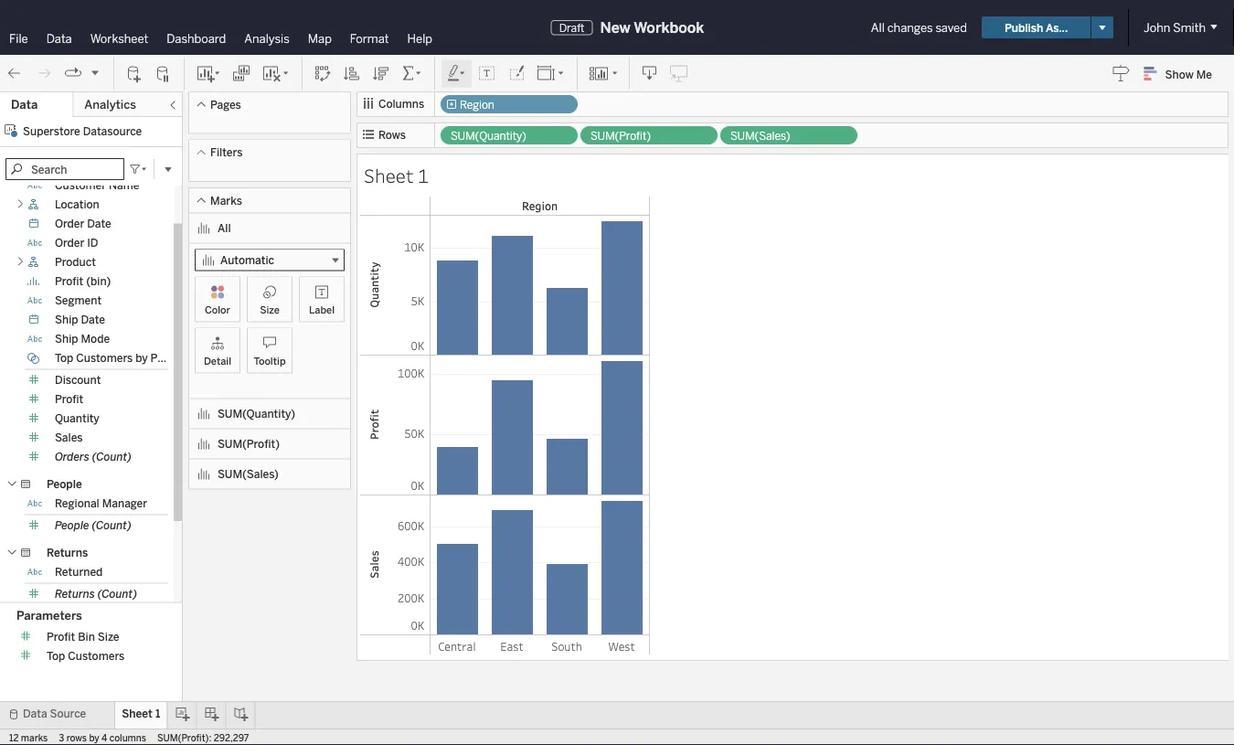 Task type: describe. For each thing, give the bounding box(es) containing it.
orders
[[55, 450, 89, 464]]

data guide image
[[1112, 64, 1131, 82]]

discount
[[55, 373, 101, 387]]

rows
[[66, 732, 87, 743]]

regional
[[55, 497, 99, 510]]

changes
[[887, 20, 933, 35]]

to use edit in desktop, save the workbook outside of personal space image
[[670, 64, 688, 83]]

replay animation image
[[90, 67, 101, 78]]

all for all
[[218, 221, 231, 235]]

highlight image
[[446, 64, 467, 83]]

swap rows and columns image
[[314, 64, 332, 83]]

1 horizontal spatial sheet
[[364, 163, 414, 188]]

returned
[[55, 565, 103, 579]]

customers for top customers
[[68, 649, 125, 662]]

detail
[[204, 355, 231, 367]]

profit for profit
[[55, 393, 83, 406]]

0 vertical spatial size
[[260, 304, 280, 316]]

dashboard
[[167, 31, 226, 46]]

parameters
[[16, 608, 82, 623]]

1 vertical spatial size
[[98, 630, 119, 643]]

order date
[[55, 217, 111, 230]]

id
[[87, 236, 98, 250]]

datasource
[[83, 124, 142, 138]]

West, Region. Press Space to toggle selection. Press Escape to go back to the left margin. Use arrow keys to navigate headers text field
[[594, 635, 649, 656]]

South, Region. Press Space to toggle selection. Press Escape to go back to the left margin. Use arrow keys to navigate headers text field
[[539, 635, 594, 656]]

1 horizontal spatial sheet 1
[[364, 163, 429, 188]]

customer name
[[55, 179, 139, 192]]

top for top customers
[[47, 649, 65, 662]]

location
[[55, 198, 99, 211]]

0 vertical spatial sum(sales)
[[730, 129, 790, 143]]

mode
[[81, 332, 110, 346]]

redo image
[[35, 64, 53, 83]]

show mark labels image
[[478, 64, 496, 83]]

analytics
[[84, 97, 136, 112]]

format
[[350, 31, 389, 46]]

profit for profit bin size
[[47, 630, 75, 643]]

name
[[109, 179, 139, 192]]

help
[[407, 31, 432, 46]]

12 marks
[[9, 732, 48, 743]]

0 vertical spatial 1
[[418, 163, 429, 188]]

superstore
[[23, 124, 80, 138]]

new
[[600, 19, 631, 36]]

show
[[1165, 67, 1194, 81]]

me
[[1196, 67, 1212, 81]]

smith
[[1173, 20, 1206, 35]]

order for order date
[[55, 217, 84, 230]]

saved
[[936, 20, 967, 35]]

fit image
[[537, 64, 566, 83]]

order id
[[55, 236, 98, 250]]

color
[[205, 304, 230, 316]]

sum(profit): 292,297
[[157, 732, 249, 743]]

bin
[[78, 630, 95, 643]]

download image
[[641, 64, 659, 83]]

returns for returns
[[47, 546, 88, 560]]

replay animation image
[[64, 64, 82, 83]]

label
[[309, 304, 335, 316]]

customer
[[55, 179, 106, 192]]

customers for top customers by profit
[[76, 352, 133, 365]]

profit left detail
[[150, 352, 179, 365]]

show/hide cards image
[[589, 64, 618, 83]]

tooltip
[[254, 355, 286, 367]]

sorted ascending by sum of quantity within region image
[[343, 64, 361, 83]]

3
[[59, 732, 64, 743]]

0 vertical spatial sum(quantity)
[[451, 129, 526, 143]]

Search text field
[[5, 158, 124, 180]]

1 vertical spatial data
[[11, 97, 38, 112]]

292,297
[[214, 732, 249, 743]]

john smith
[[1144, 20, 1206, 35]]

all changes saved
[[871, 20, 967, 35]]

file
[[9, 31, 28, 46]]

by for 4
[[89, 732, 99, 743]]

returns (count)
[[55, 587, 137, 601]]

quantity
[[55, 412, 100, 425]]

as...
[[1046, 21, 1068, 34]]

columns
[[379, 97, 424, 111]]

0 horizontal spatial region
[[460, 98, 494, 112]]

orders (count)
[[55, 450, 132, 464]]

3 rows by 4 columns
[[59, 732, 146, 743]]

2 vertical spatial data
[[23, 707, 47, 720]]

profit for profit (bin)
[[55, 275, 83, 288]]

sorted descending by sum of quantity within region image
[[372, 64, 390, 83]]

1 horizontal spatial region
[[522, 198, 558, 213]]

order for order id
[[55, 236, 84, 250]]



Task type: locate. For each thing, give the bounding box(es) containing it.
sheet 1 down the rows
[[364, 163, 429, 188]]

analysis
[[244, 31, 290, 46]]

worksheet
[[90, 31, 148, 46]]

region
[[460, 98, 494, 112], [522, 198, 558, 213]]

(count) down "returned"
[[98, 587, 137, 601]]

1 vertical spatial people
[[55, 519, 89, 532]]

customers down the mode
[[76, 352, 133, 365]]

show me
[[1165, 67, 1212, 81]]

profit down product
[[55, 275, 83, 288]]

totals image
[[401, 64, 423, 83]]

by for profit
[[136, 352, 148, 365]]

publish as... button
[[982, 16, 1091, 38]]

sum(profit):
[[157, 732, 212, 743]]

size right bin
[[98, 630, 119, 643]]

all left changes
[[871, 20, 885, 35]]

12
[[9, 732, 19, 743]]

people for people (count)
[[55, 519, 89, 532]]

top up discount
[[55, 352, 73, 365]]

(bin)
[[86, 275, 111, 288]]

profit (bin)
[[55, 275, 111, 288]]

1 vertical spatial region
[[522, 198, 558, 213]]

source
[[50, 707, 86, 720]]

new workbook
[[600, 19, 704, 36]]

people for people
[[47, 478, 82, 491]]

ship down ship date
[[55, 332, 78, 346]]

workbook
[[634, 19, 704, 36]]

(count) for orders (count)
[[92, 450, 132, 464]]

0 horizontal spatial sum(quantity)
[[218, 407, 295, 420]]

(count) down regional manager
[[92, 519, 131, 532]]

1
[[418, 163, 429, 188], [155, 707, 160, 720]]

1 vertical spatial by
[[89, 732, 99, 743]]

0 vertical spatial date
[[87, 217, 111, 230]]

1 vertical spatial all
[[218, 221, 231, 235]]

customers
[[76, 352, 133, 365], [68, 649, 125, 662]]

manager
[[102, 497, 147, 510]]

(count)
[[92, 450, 132, 464], [92, 519, 131, 532], [98, 587, 137, 601]]

sum(sales)
[[730, 129, 790, 143], [218, 467, 279, 481]]

0 horizontal spatial sum(profit)
[[218, 437, 280, 450]]

0 horizontal spatial all
[[218, 221, 231, 235]]

clear sheet image
[[261, 64, 291, 83]]

sheet 1
[[364, 163, 429, 188], [122, 707, 160, 720]]

Central, Region. Press Space to toggle selection. Press Escape to go back to the left margin. Use arrow keys to navigate headers text field
[[430, 635, 485, 656]]

people (count)
[[55, 519, 131, 532]]

0 vertical spatial by
[[136, 352, 148, 365]]

1 vertical spatial (count)
[[92, 519, 131, 532]]

order
[[55, 217, 84, 230], [55, 236, 84, 250]]

1 vertical spatial customers
[[68, 649, 125, 662]]

order up product
[[55, 236, 84, 250]]

regional manager
[[55, 497, 147, 510]]

0 vertical spatial (count)
[[92, 450, 132, 464]]

1 vertical spatial returns
[[55, 587, 95, 601]]

1 horizontal spatial sum(profit)
[[591, 129, 651, 143]]

returns up "returned"
[[47, 546, 88, 560]]

data up marks
[[23, 707, 47, 720]]

people down the regional on the left
[[55, 519, 89, 532]]

sheet up the "columns"
[[122, 707, 153, 720]]

sum(quantity) down tooltip
[[218, 407, 295, 420]]

0 vertical spatial sum(profit)
[[591, 129, 651, 143]]

top customers by profit
[[55, 352, 179, 365]]

1 vertical spatial sheet
[[122, 707, 153, 720]]

1 vertical spatial order
[[55, 236, 84, 250]]

returns down "returned"
[[55, 587, 95, 601]]

1 vertical spatial sum(profit)
[[218, 437, 280, 450]]

0 vertical spatial sheet
[[364, 163, 414, 188]]

profit down parameters
[[47, 630, 75, 643]]

top customers
[[47, 649, 125, 662]]

marks. press enter to open the view data window.. use arrow keys to navigate data visualization elements. image
[[430, 215, 650, 635]]

size
[[260, 304, 280, 316], [98, 630, 119, 643]]

publish
[[1005, 21, 1043, 34]]

returns for returns (count)
[[55, 587, 95, 601]]

1 vertical spatial sum(quantity)
[[218, 407, 295, 420]]

sum(quantity) down show mark labels "image"
[[451, 129, 526, 143]]

1 up sum(profit):
[[155, 707, 160, 720]]

marks
[[21, 732, 48, 743]]

1 vertical spatial date
[[81, 313, 105, 326]]

new data source image
[[125, 64, 144, 83]]

1 vertical spatial sheet 1
[[122, 707, 160, 720]]

marks
[[210, 194, 242, 207]]

product
[[55, 256, 96, 269]]

1 horizontal spatial size
[[260, 304, 280, 316]]

top for top customers by profit
[[55, 352, 73, 365]]

filters
[[210, 146, 243, 159]]

sum(profit)
[[591, 129, 651, 143], [218, 437, 280, 450]]

all
[[871, 20, 885, 35], [218, 221, 231, 235]]

ship down segment
[[55, 313, 78, 326]]

1 ship from the top
[[55, 313, 78, 326]]

sheet 1 up the "columns"
[[122, 707, 160, 720]]

size up tooltip
[[260, 304, 280, 316]]

2 vertical spatial (count)
[[98, 587, 137, 601]]

1 horizontal spatial sum(sales)
[[730, 129, 790, 143]]

duplicate image
[[232, 64, 251, 83]]

0 horizontal spatial size
[[98, 630, 119, 643]]

1 horizontal spatial all
[[871, 20, 885, 35]]

0 horizontal spatial sum(sales)
[[218, 467, 279, 481]]

date for order date
[[87, 217, 111, 230]]

pages
[[210, 98, 241, 111]]

date up the mode
[[81, 313, 105, 326]]

1 horizontal spatial sum(quantity)
[[451, 129, 526, 143]]

0 horizontal spatial 1
[[155, 707, 160, 720]]

all for all changes saved
[[871, 20, 885, 35]]

0 vertical spatial data
[[46, 31, 72, 46]]

1 vertical spatial 1
[[155, 707, 160, 720]]

profit
[[55, 275, 83, 288], [150, 352, 179, 365], [55, 393, 83, 406], [47, 630, 75, 643]]

(count) for returns (count)
[[98, 587, 137, 601]]

1 horizontal spatial 1
[[418, 163, 429, 188]]

returns
[[47, 546, 88, 560], [55, 587, 95, 601]]

0 vertical spatial people
[[47, 478, 82, 491]]

people
[[47, 478, 82, 491], [55, 519, 89, 532]]

profit up quantity
[[55, 393, 83, 406]]

pause auto updates image
[[155, 64, 173, 83]]

sales
[[55, 431, 83, 444]]

collapse image
[[167, 100, 178, 111]]

segment
[[55, 294, 102, 307]]

new worksheet image
[[196, 64, 221, 83]]

all down the marks
[[218, 221, 231, 235]]

ship date
[[55, 313, 105, 326]]

1 vertical spatial sum(sales)
[[218, 467, 279, 481]]

order up order id
[[55, 217, 84, 230]]

by
[[136, 352, 148, 365], [89, 732, 99, 743]]

superstore datasource
[[23, 124, 142, 138]]

0 horizontal spatial sheet
[[122, 707, 153, 720]]

people up the regional on the left
[[47, 478, 82, 491]]

0 vertical spatial top
[[55, 352, 73, 365]]

4
[[102, 732, 107, 743]]

0 vertical spatial order
[[55, 217, 84, 230]]

data source
[[23, 707, 86, 720]]

top
[[55, 352, 73, 365], [47, 649, 65, 662]]

sum(profit) down show/hide cards icon
[[591, 129, 651, 143]]

ship
[[55, 313, 78, 326], [55, 332, 78, 346]]

ship for ship date
[[55, 313, 78, 326]]

(count) for people (count)
[[92, 519, 131, 532]]

show me button
[[1136, 59, 1229, 88]]

0 vertical spatial all
[[871, 20, 885, 35]]

0 vertical spatial returns
[[47, 546, 88, 560]]

john
[[1144, 20, 1171, 35]]

ship mode
[[55, 332, 110, 346]]

top down profit bin size
[[47, 649, 65, 662]]

sheet
[[364, 163, 414, 188], [122, 707, 153, 720]]

(count) right orders
[[92, 450, 132, 464]]

date for ship date
[[81, 313, 105, 326]]

map
[[308, 31, 332, 46]]

undo image
[[5, 64, 24, 83]]

0 vertical spatial sheet 1
[[364, 163, 429, 188]]

rows
[[379, 128, 406, 142]]

profit bin size
[[47, 630, 119, 643]]

columns
[[110, 732, 146, 743]]

sheet down the rows
[[364, 163, 414, 188]]

0 horizontal spatial by
[[89, 732, 99, 743]]

0 vertical spatial region
[[460, 98, 494, 112]]

sum(quantity)
[[451, 129, 526, 143], [218, 407, 295, 420]]

date up the id
[[87, 217, 111, 230]]

1 horizontal spatial by
[[136, 352, 148, 365]]

data
[[46, 31, 72, 46], [11, 97, 38, 112], [23, 707, 47, 720]]

0 vertical spatial ship
[[55, 313, 78, 326]]

data down 'undo' image
[[11, 97, 38, 112]]

draft
[[559, 21, 585, 34]]

date
[[87, 217, 111, 230], [81, 313, 105, 326]]

2 order from the top
[[55, 236, 84, 250]]

publish as...
[[1005, 21, 1068, 34]]

sum(profit) down tooltip
[[218, 437, 280, 450]]

1 vertical spatial top
[[47, 649, 65, 662]]

0 vertical spatial customers
[[76, 352, 133, 365]]

ship for ship mode
[[55, 332, 78, 346]]

customers down bin
[[68, 649, 125, 662]]

1 vertical spatial ship
[[55, 332, 78, 346]]

1 order from the top
[[55, 217, 84, 230]]

data up replay animation image
[[46, 31, 72, 46]]

East, Region. Press Space to toggle selection. Press Escape to go back to the left margin. Use arrow keys to navigate headers text field
[[485, 635, 539, 656]]

0 horizontal spatial sheet 1
[[122, 707, 160, 720]]

format workbook image
[[507, 64, 526, 83]]

1 down columns
[[418, 163, 429, 188]]

2 ship from the top
[[55, 332, 78, 346]]



Task type: vqa. For each thing, say whether or not it's contained in the screenshot.
The Flow
no



